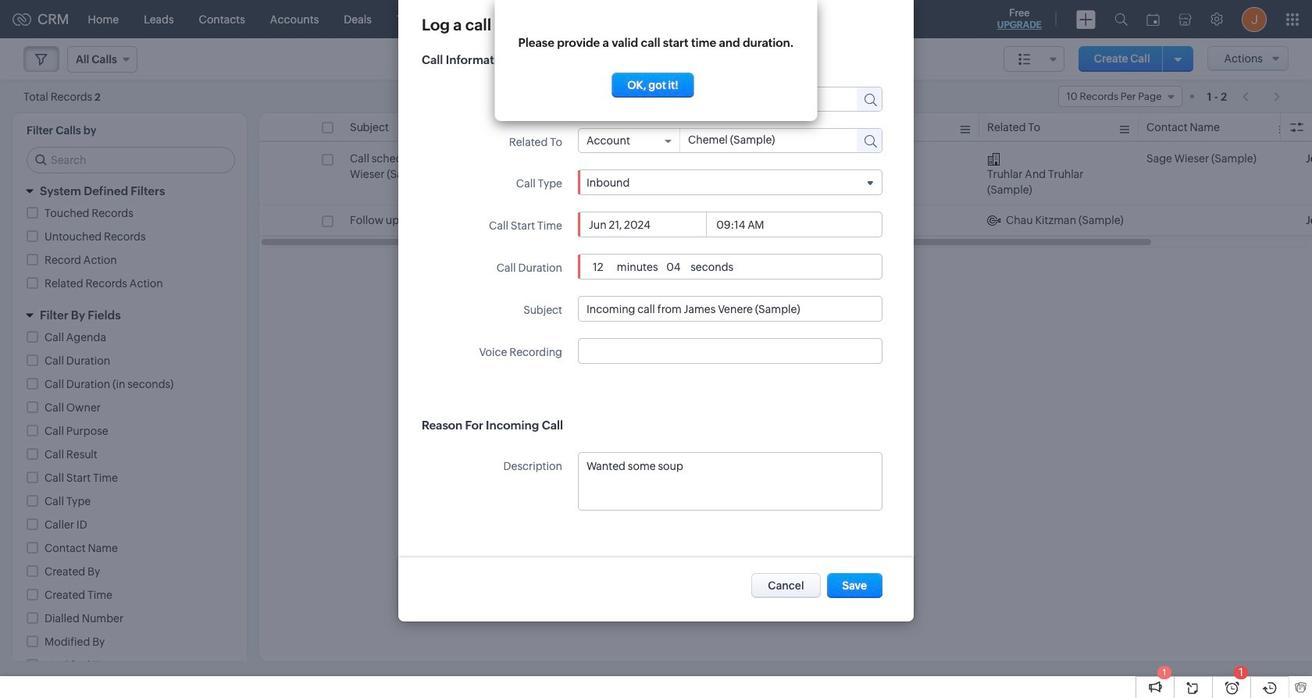 Task type: locate. For each thing, give the bounding box(es) containing it.
None text field
[[681, 88, 843, 109], [681, 129, 848, 151], [587, 303, 874, 315], [681, 88, 843, 109], [681, 129, 848, 151], [587, 303, 874, 315]]

row group
[[259, 144, 1313, 236]]

create menu element
[[1067, 0, 1106, 38]]

None field
[[587, 134, 672, 147], [587, 176, 874, 189], [587, 134, 672, 147], [587, 176, 874, 189]]

None button
[[612, 73, 695, 98], [752, 574, 821, 599], [827, 574, 883, 599], [612, 73, 695, 98], [752, 574, 821, 599], [827, 574, 883, 599]]

search image
[[1115, 13, 1128, 26]]

calendar image
[[1147, 13, 1160, 25]]

navigation
[[1236, 85, 1289, 108]]

profile element
[[1233, 0, 1277, 38]]

create menu image
[[1077, 10, 1096, 29]]

None text field
[[591, 261, 611, 273], [665, 261, 685, 273], [587, 459, 874, 502], [591, 261, 611, 273], [665, 261, 685, 273], [587, 459, 874, 502]]



Task type: vqa. For each thing, say whether or not it's contained in the screenshot.
Your
no



Task type: describe. For each thing, give the bounding box(es) containing it.
profile image
[[1243, 7, 1268, 32]]

search element
[[1106, 0, 1138, 38]]

mmm d, yyyy text field
[[587, 218, 707, 231]]

hh:mm a text field
[[714, 218, 774, 231]]

Search text field
[[27, 148, 234, 173]]

logo image
[[13, 13, 31, 25]]



